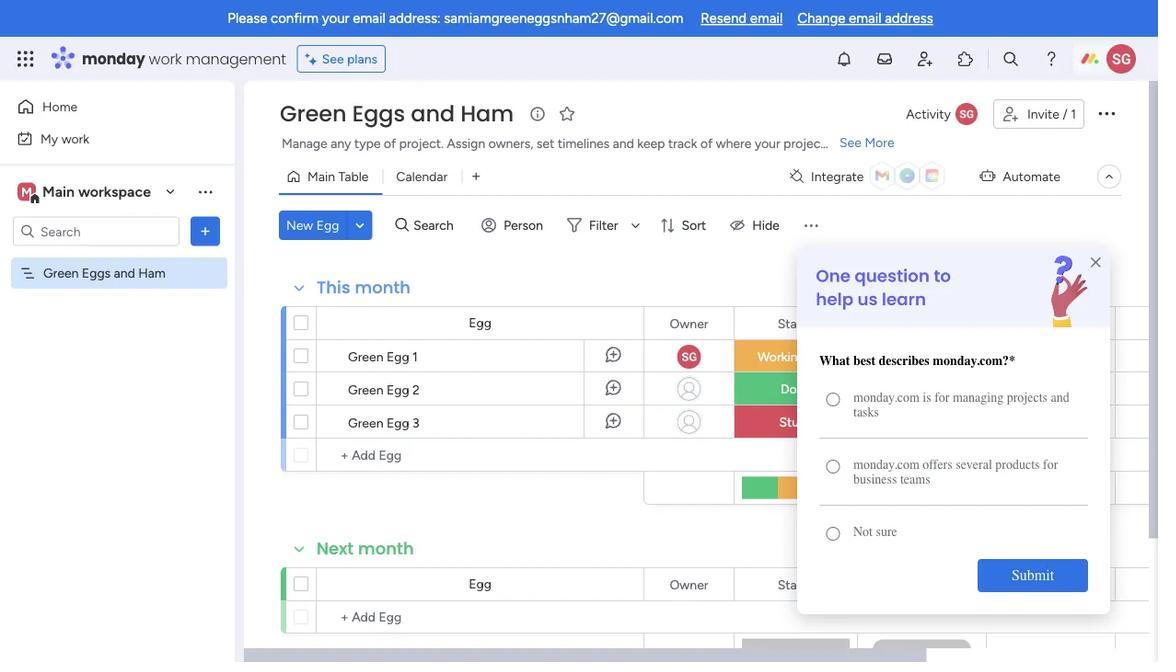 Task type: describe. For each thing, give the bounding box(es) containing it.
invite
[[1028, 106, 1060, 122]]

1 + add egg text field from the top
[[326, 445, 635, 467]]

notes for 1st the notes field from the top
[[1033, 316, 1069, 331]]

Green Eggs and Ham field
[[275, 99, 518, 129]]

Search in workspace field
[[39, 221, 154, 242]]

timelines
[[558, 136, 610, 151]]

main workspace
[[42, 183, 151, 201]]

help image
[[1042, 50, 1061, 68]]

project.
[[399, 136, 444, 151]]

hide button
[[723, 211, 791, 240]]

resend email link
[[701, 10, 783, 27]]

owners,
[[489, 136, 534, 151]]

2
[[413, 382, 420, 398]]

egg for green egg 1
[[387, 349, 409, 365]]

any
[[331, 136, 351, 151]]

workspace selection element
[[17, 181, 154, 205]]

monday work management
[[82, 48, 286, 69]]

assign
[[447, 136, 485, 151]]

new
[[286, 218, 313, 233]]

activity
[[906, 106, 951, 122]]

egg for green egg 2
[[387, 382, 409, 398]]

1 owner field from the top
[[665, 314, 713, 334]]

on
[[809, 349, 823, 365]]

green down green egg 1
[[348, 382, 383, 398]]

eggs inside list box
[[82, 266, 111, 281]]

where
[[716, 136, 752, 151]]

1 notes field from the top
[[1029, 314, 1073, 334]]

2 + add egg text field from the top
[[326, 607, 635, 629]]

invite / 1 button
[[994, 99, 1085, 129]]

2 column information image from the top
[[961, 578, 976, 593]]

nov for nov 17
[[907, 382, 929, 397]]

resend
[[701, 10, 747, 27]]

/
[[1063, 106, 1068, 122]]

change email address
[[798, 10, 933, 27]]

2 of from the left
[[701, 136, 713, 151]]

arrow down image
[[625, 215, 647, 237]]

calendar
[[396, 169, 448, 185]]

set
[[537, 136, 555, 151]]

integrate
[[811, 169, 864, 185]]

filter
[[589, 218, 618, 233]]

nov 17
[[907, 382, 943, 397]]

notes for 2nd the notes field
[[1033, 577, 1069, 593]]

address
[[885, 10, 933, 27]]

stands.
[[829, 136, 870, 151]]

main table
[[308, 169, 369, 185]]

2 notes field from the top
[[1029, 575, 1073, 595]]

samiamgreeneggsnham27@gmail.com
[[444, 10, 683, 27]]

it
[[826, 349, 834, 365]]

v2 search image
[[395, 215, 409, 236]]

done
[[781, 382, 811, 397]]

main table button
[[279, 162, 383, 192]]

notifications image
[[835, 50, 854, 68]]

green egg 1
[[348, 349, 418, 365]]

0 vertical spatial green eggs and ham
[[280, 99, 514, 129]]

green egg 2
[[348, 382, 420, 398]]

0 vertical spatial and
[[411, 99, 455, 129]]

change
[[798, 10, 846, 27]]

green eggs and ham list box
[[0, 254, 235, 538]]

workspace
[[78, 183, 151, 201]]

management
[[186, 48, 286, 69]]

2 horizontal spatial and
[[613, 136, 634, 151]]

owner for second 'owner' "field" from the bottom
[[670, 316, 709, 331]]

email for resend email
[[750, 10, 783, 27]]

main for main workspace
[[42, 183, 75, 201]]

activity button
[[899, 99, 986, 129]]

address:
[[389, 10, 441, 27]]

m
[[21, 184, 32, 200]]

please
[[228, 10, 267, 27]]

owner for 2nd 'owner' "field" from the top
[[670, 577, 709, 593]]

month for this month
[[355, 276, 411, 300]]

project
[[784, 136, 826, 151]]

change email address link
[[798, 10, 933, 27]]

please confirm your email address: samiamgreeneggsnham27@gmail.com
[[228, 10, 683, 27]]

inbox image
[[876, 50, 894, 68]]

my work button
[[11, 124, 198, 153]]

2 status field from the top
[[773, 575, 820, 595]]

This month field
[[312, 276, 415, 300]]

meeting
[[1012, 383, 1057, 398]]

nov for nov 16
[[906, 350, 929, 365]]

my work
[[41, 131, 89, 146]]



Task type: vqa. For each thing, say whether or not it's contained in the screenshot.
the middle EMAIL
yes



Task type: locate. For each thing, give the bounding box(es) containing it.
see plans
[[322, 51, 378, 67]]

ham down search in workspace field
[[138, 266, 166, 281]]

see more link
[[838, 134, 897, 152]]

plans
[[347, 51, 378, 67]]

dapulse integrations image
[[790, 170, 804, 184]]

0 vertical spatial ham
[[461, 99, 514, 129]]

due
[[896, 316, 919, 331]]

your
[[322, 10, 350, 27], [755, 136, 781, 151]]

1 vertical spatial see
[[840, 135, 862, 151]]

green egg 3
[[348, 415, 420, 431]]

work right monday
[[149, 48, 182, 69]]

green eggs and ham inside green eggs and ham list box
[[43, 266, 166, 281]]

work
[[149, 48, 182, 69], [61, 131, 89, 146]]

green down search in workspace field
[[43, 266, 79, 281]]

1 right the /
[[1071, 106, 1076, 122]]

action
[[1017, 351, 1056, 366]]

see inside button
[[322, 51, 344, 67]]

stuck
[[779, 415, 813, 430]]

0 vertical spatial notes
[[1033, 316, 1069, 331]]

1 vertical spatial eggs
[[82, 266, 111, 281]]

due date
[[896, 316, 948, 331]]

16
[[932, 350, 943, 365]]

0 vertical spatial + add egg text field
[[326, 445, 635, 467]]

green inside green eggs and ham list box
[[43, 266, 79, 281]]

and left keep
[[613, 136, 634, 151]]

1 email from the left
[[353, 10, 386, 27]]

status for first status field from the bottom of the page
[[778, 577, 815, 593]]

sort
[[682, 218, 706, 233]]

0 vertical spatial nov
[[906, 350, 929, 365]]

3 email from the left
[[849, 10, 882, 27]]

0 vertical spatial notes field
[[1029, 314, 1073, 334]]

1 vertical spatial and
[[613, 136, 634, 151]]

main for main table
[[308, 169, 335, 185]]

this month
[[317, 276, 411, 300]]

1 vertical spatial owner
[[670, 577, 709, 593]]

0 horizontal spatial your
[[322, 10, 350, 27]]

month right this on the top of the page
[[355, 276, 411, 300]]

1 owner from the top
[[670, 316, 709, 331]]

search everything image
[[1002, 50, 1020, 68]]

workspace image
[[17, 182, 36, 202]]

and down search in workspace field
[[114, 266, 135, 281]]

1 nov from the top
[[906, 350, 929, 365]]

1 of from the left
[[384, 136, 396, 151]]

and inside list box
[[114, 266, 135, 281]]

resend email
[[701, 10, 783, 27]]

work for monday
[[149, 48, 182, 69]]

1 horizontal spatial eggs
[[352, 99, 405, 129]]

sam green image
[[1107, 44, 1136, 74]]

email
[[353, 10, 386, 27], [750, 10, 783, 27], [849, 10, 882, 27]]

egg for new egg
[[317, 218, 339, 233]]

0 horizontal spatial eggs
[[82, 266, 111, 281]]

0 horizontal spatial work
[[61, 131, 89, 146]]

working
[[758, 349, 805, 365]]

Next month field
[[312, 538, 419, 562]]

green down green egg 2
[[348, 415, 383, 431]]

1 status field from the top
[[773, 314, 820, 334]]

new egg
[[286, 218, 339, 233]]

see more
[[840, 135, 895, 151]]

0 horizontal spatial ham
[[138, 266, 166, 281]]

2 nov from the top
[[907, 382, 929, 397]]

green eggs and ham
[[280, 99, 514, 129], [43, 266, 166, 281]]

options image right the /
[[1096, 102, 1118, 124]]

2 email from the left
[[750, 10, 783, 27]]

apps image
[[957, 50, 975, 68]]

2 owner from the top
[[670, 577, 709, 593]]

this
[[317, 276, 350, 300]]

1 vertical spatial 1
[[413, 349, 418, 365]]

egg
[[317, 218, 339, 233], [469, 315, 492, 331], [387, 349, 409, 365], [387, 382, 409, 398], [387, 415, 409, 431], [469, 577, 492, 593]]

of
[[384, 136, 396, 151], [701, 136, 713, 151]]

your right where
[[755, 136, 781, 151]]

person button
[[474, 211, 554, 240]]

work inside button
[[61, 131, 89, 146]]

see for see plans
[[322, 51, 344, 67]]

1 horizontal spatial work
[[149, 48, 182, 69]]

1 vertical spatial options image
[[196, 222, 215, 241]]

ham up "assign"
[[461, 99, 514, 129]]

manage any type of project. assign owners, set timelines and keep track of where your project stands.
[[282, 136, 870, 151]]

invite / 1
[[1028, 106, 1076, 122]]

eggs down search in workspace field
[[82, 266, 111, 281]]

options image down workspace options image at the top of the page
[[196, 222, 215, 241]]

hide
[[753, 218, 780, 233]]

ham inside list box
[[138, 266, 166, 281]]

confirm
[[271, 10, 319, 27]]

1 horizontal spatial options image
[[1096, 102, 1118, 124]]

0 vertical spatial owner field
[[665, 314, 713, 334]]

main inside button
[[308, 169, 335, 185]]

month right next
[[358, 538, 414, 561]]

0 vertical spatial 1
[[1071, 106, 1076, 122]]

automate
[[1003, 169, 1061, 185]]

column information image
[[833, 316, 848, 331]]

1 vertical spatial status field
[[773, 575, 820, 595]]

1 horizontal spatial green eggs and ham
[[280, 99, 514, 129]]

person
[[504, 218, 543, 233]]

3
[[413, 415, 420, 431]]

1 vertical spatial your
[[755, 136, 781, 151]]

nov left 17
[[907, 382, 929, 397]]

2 horizontal spatial email
[[849, 10, 882, 27]]

my
[[41, 131, 58, 146]]

0 vertical spatial your
[[322, 10, 350, 27]]

see left plans
[[322, 51, 344, 67]]

1 vertical spatial work
[[61, 131, 89, 146]]

0 vertical spatial see
[[322, 51, 344, 67]]

green eggs and ham down search in workspace field
[[43, 266, 166, 281]]

monday
[[82, 48, 145, 69]]

1 inside button
[[1071, 106, 1076, 122]]

1 horizontal spatial your
[[755, 136, 781, 151]]

workspace options image
[[196, 183, 215, 201]]

1 vertical spatial green eggs and ham
[[43, 266, 166, 281]]

see plans button
[[297, 45, 386, 73]]

column information image
[[961, 316, 976, 331], [961, 578, 976, 593]]

1 vertical spatial ham
[[138, 266, 166, 281]]

0 vertical spatial owner
[[670, 316, 709, 331]]

month
[[355, 276, 411, 300], [358, 538, 414, 561]]

Owner field
[[665, 314, 713, 334], [665, 575, 713, 595]]

track
[[668, 136, 697, 151]]

green eggs and ham up project.
[[280, 99, 514, 129]]

1 horizontal spatial of
[[701, 136, 713, 151]]

1 horizontal spatial ham
[[461, 99, 514, 129]]

1 status from the top
[[778, 316, 815, 331]]

date
[[922, 316, 948, 331]]

nov 16
[[906, 350, 943, 365]]

collapse board header image
[[1102, 169, 1117, 184]]

1 for green egg 1
[[413, 349, 418, 365]]

email right resend at the right
[[750, 10, 783, 27]]

1 vertical spatial column information image
[[961, 578, 976, 593]]

next
[[317, 538, 354, 561]]

0 horizontal spatial email
[[353, 10, 386, 27]]

green up green egg 2
[[348, 349, 383, 365]]

1 for invite / 1
[[1071, 106, 1076, 122]]

eggs
[[352, 99, 405, 129], [82, 266, 111, 281]]

home button
[[11, 92, 198, 122]]

manage
[[282, 136, 328, 151]]

1 vertical spatial notes field
[[1029, 575, 1073, 595]]

0 vertical spatial eggs
[[352, 99, 405, 129]]

sort button
[[652, 211, 718, 240]]

1 horizontal spatial main
[[308, 169, 335, 185]]

v2 done deadline image
[[865, 381, 879, 398]]

more
[[865, 135, 895, 151]]

add to favorites image
[[558, 105, 576, 123]]

see
[[322, 51, 344, 67], [840, 135, 862, 151]]

1 horizontal spatial 1
[[1071, 106, 1076, 122]]

main
[[308, 169, 335, 185], [42, 183, 75, 201]]

working on it
[[758, 349, 834, 365]]

see for see more
[[840, 135, 862, 151]]

eggs up the type
[[352, 99, 405, 129]]

0 horizontal spatial green eggs and ham
[[43, 266, 166, 281]]

egg inside button
[[317, 218, 339, 233]]

new egg button
[[279, 211, 347, 240]]

+ Add Egg text field
[[326, 445, 635, 467], [326, 607, 635, 629]]

autopilot image
[[980, 164, 996, 188]]

egg for green egg 3
[[387, 415, 409, 431]]

status for first status field from the top of the page
[[778, 316, 815, 331]]

show board description image
[[527, 105, 549, 123]]

Due date field
[[891, 314, 953, 334]]

work right my
[[61, 131, 89, 146]]

calendar button
[[383, 162, 462, 192]]

nov left 16
[[906, 350, 929, 365]]

email right 'change'
[[849, 10, 882, 27]]

1 notes from the top
[[1033, 316, 1069, 331]]

1 column information image from the top
[[961, 316, 976, 331]]

main left the table on the top of page
[[308, 169, 335, 185]]

green up manage in the top left of the page
[[280, 99, 347, 129]]

add view image
[[473, 170, 480, 183]]

home
[[42, 99, 78, 115]]

0 horizontal spatial and
[[114, 266, 135, 281]]

0 vertical spatial status field
[[773, 314, 820, 334]]

17
[[932, 382, 943, 397]]

1 horizontal spatial email
[[750, 10, 783, 27]]

0 horizontal spatial 1
[[413, 349, 418, 365]]

of right track
[[701, 136, 713, 151]]

meeting notes
[[1012, 383, 1090, 398]]

Search field
[[409, 213, 464, 238]]

1 horizontal spatial see
[[840, 135, 862, 151]]

of right the type
[[384, 136, 396, 151]]

1 vertical spatial owner field
[[665, 575, 713, 595]]

see left more
[[840, 135, 862, 151]]

email up plans
[[353, 10, 386, 27]]

1 vertical spatial month
[[358, 538, 414, 561]]

status
[[778, 316, 815, 331], [778, 577, 815, 593]]

1 horizontal spatial and
[[411, 99, 455, 129]]

green
[[280, 99, 347, 129], [43, 266, 79, 281], [348, 349, 383, 365], [348, 382, 383, 398], [348, 415, 383, 431]]

0 vertical spatial status
[[778, 316, 815, 331]]

v2 overdue deadline image
[[865, 349, 879, 366]]

ham
[[461, 99, 514, 129], [138, 266, 166, 281]]

main right workspace icon in the top of the page
[[42, 183, 75, 201]]

1 vertical spatial notes
[[1033, 577, 1069, 593]]

notes
[[1060, 383, 1090, 398]]

your up see plans button
[[322, 10, 350, 27]]

and up project.
[[411, 99, 455, 129]]

0 vertical spatial column information image
[[961, 316, 976, 331]]

0 horizontal spatial of
[[384, 136, 396, 151]]

next month
[[317, 538, 414, 561]]

2 status from the top
[[778, 577, 815, 593]]

options image
[[1096, 102, 1118, 124], [196, 222, 215, 241]]

angle down image
[[356, 219, 364, 233]]

0 vertical spatial work
[[149, 48, 182, 69]]

and
[[411, 99, 455, 129], [613, 136, 634, 151], [114, 266, 135, 281]]

option
[[0, 257, 235, 261]]

2 notes from the top
[[1033, 577, 1069, 593]]

filter button
[[560, 211, 647, 240]]

0 horizontal spatial main
[[42, 183, 75, 201]]

1 up 2
[[413, 349, 418, 365]]

2 owner field from the top
[[665, 575, 713, 595]]

0 horizontal spatial options image
[[196, 222, 215, 241]]

1 vertical spatial status
[[778, 577, 815, 593]]

0 vertical spatial options image
[[1096, 102, 1118, 124]]

month for next month
[[358, 538, 414, 561]]

0 horizontal spatial see
[[322, 51, 344, 67]]

email for change email address
[[849, 10, 882, 27]]

table
[[338, 169, 369, 185]]

main inside workspace selection element
[[42, 183, 75, 201]]

1 vertical spatial + add egg text field
[[326, 607, 635, 629]]

select product image
[[17, 50, 35, 68]]

notes
[[1033, 316, 1069, 331], [1033, 577, 1069, 593]]

2 vertical spatial and
[[114, 266, 135, 281]]

keep
[[637, 136, 665, 151]]

work for my
[[61, 131, 89, 146]]

0 vertical spatial month
[[355, 276, 411, 300]]

invite members image
[[916, 50, 935, 68]]

1 vertical spatial nov
[[907, 382, 929, 397]]

Notes field
[[1029, 314, 1073, 334], [1029, 575, 1073, 595]]

type
[[354, 136, 381, 151]]

Status field
[[773, 314, 820, 334], [773, 575, 820, 595]]

nov
[[906, 350, 929, 365], [907, 382, 929, 397]]



